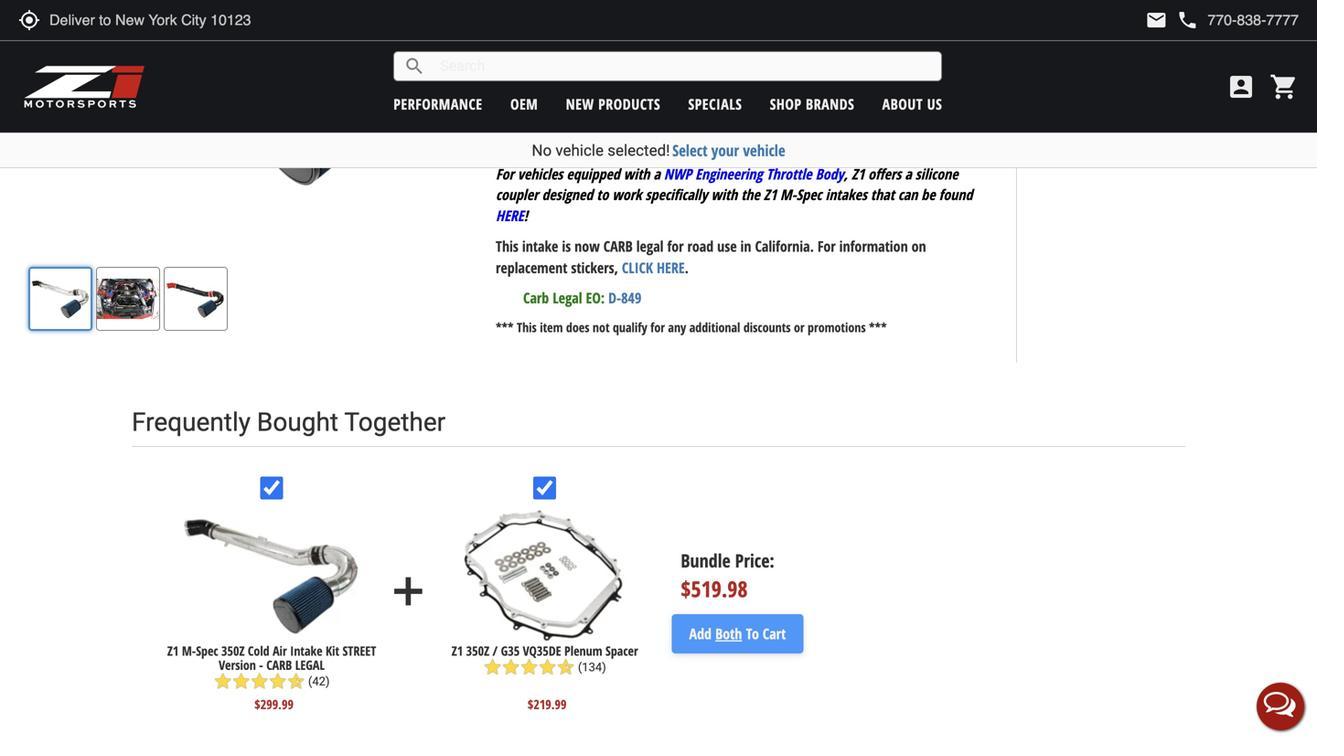 Task type: vqa. For each thing, say whether or not it's contained in the screenshot.
stock,
no



Task type: describe. For each thing, give the bounding box(es) containing it.
d-849 link
[[609, 288, 642, 308]]

carb inside the 'z1 m-spec 350z cold air intake kit street version - carb legal star star star star star_half (42) $299.99'
[[266, 657, 292, 674]]

qualify
[[613, 319, 647, 336]]

, z1 offers a silicone coupler designed to work specifically with the z1 m-spec intakes that can be found here !
[[496, 164, 973, 226]]

1 *** from the left
[[496, 319, 514, 336]]

a inside , z1 offers a silicone coupler designed to work specifically with the z1 m-spec intakes that can be found here !
[[905, 164, 912, 184]]

momentum
[[644, 84, 719, 102]]

brands
[[806, 94, 855, 114]]

intakes
[[826, 185, 867, 205]]

use
[[717, 236, 737, 256]]

ask a question about this product
[[1087, 10, 1261, 28]]

to
[[597, 185, 609, 205]]

new products
[[566, 94, 661, 114]]

z1 350z / g35 vq35de plenum spacer star star star star star_half (134)
[[452, 643, 638, 677]]

shopping_cart
[[1270, 72, 1299, 102]]

mail phone
[[1146, 9, 1199, 31]]

z1 inside z1 350z / g35 vq35de plenum spacer star star star star star_half (134)
[[452, 643, 463, 660]]

spec inside the 'z1 m-spec 350z cold air intake kit street version - carb legal star star star star star_half (42) $299.99'
[[196, 643, 218, 660]]

specials link
[[688, 94, 742, 114]]

nwp engineering throttle body link
[[664, 164, 844, 184]]

products
[[598, 94, 661, 114]]

0 horizontal spatial .
[[685, 258, 689, 277]]

performance
[[394, 94, 483, 114]]

/
[[493, 643, 498, 660]]

no vehicle selected! select your vehicle
[[532, 140, 786, 161]]

promotions
[[808, 319, 866, 336]]

z1 down the changed,
[[644, 135, 661, 153]]

for vehicles equipped with a nwp engineering throttle body
[[496, 164, 844, 184]]

produced
[[557, 84, 620, 102]]

star_half inside the 'z1 m-spec 350z cold air intake kit street version - carb legal star star star star star_half (42) $299.99'
[[287, 673, 305, 691]]

2 vertical spatial this
[[517, 319, 537, 336]]

m- inside the 'z1 m-spec 350z cold air intake kit street version - carb legal star star star star star_half (42) $299.99'
[[182, 643, 196, 660]]

to
[[746, 624, 759, 644]]

formerly produced by momentum performance.  the design and quality of this intake has not changed, simply the logo.
[[496, 84, 983, 123]]

installation
[[792, 53, 873, 73]]

(134)
[[578, 661, 606, 675]]

question
[[1118, 10, 1163, 28]]

intake
[[290, 643, 323, 660]]

manual
[[877, 53, 927, 73]]

-
[[259, 657, 263, 674]]

(42)
[[308, 675, 330, 689]]

2 horizontal spatial here
[[731, 23, 759, 42]]

performance link
[[394, 94, 483, 114]]

click here link
[[622, 258, 685, 277]]

installation manual
[[792, 53, 927, 73]]

has
[[566, 105, 588, 123]]

and
[[895, 84, 919, 102]]

2 not from the top
[[593, 319, 610, 336]]

0 horizontal spatial here link
[[496, 206, 524, 226]]

this intake is now carb legal for road use in california. for information on replacement stickers,
[[496, 236, 926, 277]]

1 horizontal spatial vehicle
[[743, 140, 786, 161]]

ask a question about this product link
[[1031, 2, 1291, 35]]

vehicle inside no vehicle selected! select your vehicle
[[556, 141, 604, 160]]

z1 inside the 'z1 m-spec 350z cold air intake kit street version - carb legal star star star star star_half (42) $299.99'
[[167, 643, 179, 660]]

designed
[[542, 185, 593, 205]]

information
[[840, 236, 908, 256]]

m- inside , z1 offers a silicone coupler designed to work specifically with the z1 m-spec intakes that can be found here !
[[780, 185, 797, 205]]

replacement
[[496, 258, 568, 277]]

product
[[1222, 10, 1261, 28]]

engineering
[[695, 164, 763, 184]]

cart
[[763, 624, 786, 644]]

available
[[529, 135, 586, 153]]

specifically
[[646, 185, 708, 205]]

only available through z1 motorsports.
[[496, 135, 749, 153]]

0 vertical spatial here link
[[731, 23, 759, 42]]

carb
[[523, 288, 549, 308]]

california.
[[755, 236, 814, 256]]

any
[[668, 319, 686, 336]]

phone link
[[1177, 9, 1299, 31]]

silicone
[[916, 164, 958, 184]]

both
[[716, 624, 742, 644]]

the inside formerly produced by momentum performance.  the design and quality of this intake has not changed, simply the logo.
[[728, 105, 749, 123]]

motorsports.
[[665, 135, 749, 153]]

coupler
[[496, 185, 538, 205]]

throttle
[[766, 164, 812, 184]]

additional
[[690, 319, 740, 336]]

z1 motorsports logo image
[[23, 64, 146, 110]]

nwp
[[664, 164, 692, 184]]

350z inside z1 350z / g35 vq35de plenum spacer star star star star star_half (134)
[[466, 643, 490, 660]]

mail link
[[1146, 9, 1168, 31]]

bundle
[[681, 549, 731, 574]]

frequently bought together
[[132, 408, 446, 438]]

air
[[273, 643, 287, 660]]

here .
[[731, 23, 763, 42]]

z1 m-spec 350z cold air intake kit street version - carb legal star star star star star_half (42) $299.99
[[167, 643, 376, 714]]

selected!
[[608, 141, 670, 160]]

account_box
[[1227, 72, 1256, 102]]

bought
[[257, 408, 339, 438]]

legal
[[636, 236, 664, 256]]

street
[[343, 643, 376, 660]]



Task type: locate. For each thing, give the bounding box(es) containing it.
the
[[728, 105, 749, 123], [741, 185, 760, 205]]

. down road
[[685, 258, 689, 277]]

1 horizontal spatial star_half
[[557, 659, 575, 677]]

with up work
[[624, 164, 650, 184]]

0 vertical spatial for
[[496, 164, 514, 184]]

z1 left "version"
[[167, 643, 179, 660]]

eo:
[[586, 288, 605, 308]]

a
[[1108, 10, 1115, 28]]

is
[[562, 236, 571, 256]]

2 a from the left
[[905, 164, 912, 184]]

changed,
[[618, 105, 678, 123]]

for inside this intake is now carb legal for road use in california. for information on replacement stickers,
[[667, 236, 684, 256]]

carb right -
[[266, 657, 292, 674]]

1 horizontal spatial here link
[[731, 23, 759, 42]]

no
[[532, 141, 552, 160]]

vq35de
[[523, 643, 561, 660]]

0 vertical spatial for
[[667, 236, 684, 256]]

carb inside this intake is now carb legal for road use in california. for information on replacement stickers,
[[604, 236, 633, 256]]

here up performance.
[[731, 23, 759, 42]]

does
[[566, 319, 590, 336]]

1 vertical spatial not
[[593, 319, 610, 336]]

plenum
[[565, 643, 603, 660]]

now
[[575, 236, 600, 256]]

0 horizontal spatial for
[[496, 164, 514, 184]]

found
[[939, 185, 973, 205]]

$219.99
[[528, 696, 567, 714]]

1 vertical spatial for
[[651, 319, 665, 336]]

only
[[496, 135, 525, 153]]

add both to cart
[[689, 624, 786, 644]]

the left logo.
[[728, 105, 749, 123]]

0 horizontal spatial ***
[[496, 319, 514, 336]]

0 vertical spatial the
[[728, 105, 749, 123]]

formerly
[[496, 84, 553, 102]]

can
[[898, 185, 918, 205]]

0 horizontal spatial carb
[[266, 657, 292, 674]]

1 vertical spatial carb
[[266, 657, 292, 674]]

by
[[624, 84, 640, 102]]

on
[[912, 236, 926, 256]]

*** left item
[[496, 319, 514, 336]]

this inside this intake is now carb legal for road use in california. for information on replacement stickers,
[[496, 236, 519, 256]]

this right phone
[[1199, 10, 1219, 28]]

0 horizontal spatial spec
[[196, 643, 218, 660]]

1 vertical spatial spec
[[196, 643, 218, 660]]

z1 right ","
[[852, 164, 865, 184]]

kit
[[326, 643, 339, 660]]

0 vertical spatial about
[[1166, 10, 1196, 28]]

carb
[[604, 236, 633, 256], [266, 657, 292, 674]]

for up coupler at top
[[496, 164, 514, 184]]

not inside formerly produced by momentum performance.  the design and quality of this intake has not changed, simply the logo.
[[592, 105, 614, 123]]

m- down throttle
[[780, 185, 797, 205]]

z1 left /
[[452, 643, 463, 660]]

price:
[[735, 549, 775, 574]]

2 *** from the left
[[869, 319, 887, 336]]

about us
[[882, 94, 942, 114]]

0 horizontal spatial 350z
[[221, 643, 245, 660]]

1 vertical spatial the
[[741, 185, 760, 205]]

1 not from the top
[[592, 105, 614, 123]]

ask
[[1087, 10, 1105, 28]]

0 horizontal spatial a
[[654, 164, 660, 184]]

design
[[847, 84, 891, 102]]

version
[[219, 657, 256, 674]]

logo.
[[753, 105, 785, 123]]

intake inside this intake is now carb legal for road use in california. for information on replacement stickers,
[[522, 236, 558, 256]]

350z inside the 'z1 m-spec 350z cold air intake kit street version - carb legal star star star star star_half (42) $299.99'
[[221, 643, 245, 660]]

for inside this intake is now carb legal for road use in california. for information on replacement stickers,
[[818, 236, 836, 256]]

vehicle up nwp engineering throttle body link
[[743, 140, 786, 161]]

350z
[[221, 643, 245, 660], [466, 643, 490, 660]]

for left any
[[651, 319, 665, 336]]

through
[[590, 135, 640, 153]]

z1 down nwp engineering throttle body link
[[764, 185, 777, 205]]

star_half inside z1 350z / g35 vq35de plenum spacer star star star star star_half (134)
[[557, 659, 575, 677]]

849
[[621, 288, 642, 308]]

0 horizontal spatial vehicle
[[556, 141, 604, 160]]

1 horizontal spatial spec
[[797, 185, 822, 205]]

specials
[[688, 94, 742, 114]]

350z left /
[[466, 643, 490, 660]]

vehicle
[[743, 140, 786, 161], [556, 141, 604, 160]]

star_half
[[557, 659, 575, 677], [287, 673, 305, 691]]

that
[[871, 185, 895, 205]]

0 horizontal spatial for
[[651, 319, 665, 336]]

carb up click
[[604, 236, 633, 256]]

1 vertical spatial here
[[496, 206, 524, 226]]

this up replacement
[[496, 236, 519, 256]]

0 vertical spatial spec
[[797, 185, 822, 205]]

vehicles
[[518, 164, 563, 184]]

together
[[344, 408, 446, 438]]

. inside here .
[[759, 24, 763, 41]]

1 vertical spatial m-
[[182, 643, 196, 660]]

new
[[566, 94, 594, 114]]

the down nwp engineering throttle body link
[[741, 185, 760, 205]]

vehicle up equipped
[[556, 141, 604, 160]]

a up can
[[905, 164, 912, 184]]

legal
[[553, 288, 582, 308]]

this left item
[[517, 319, 537, 336]]

1 horizontal spatial here
[[657, 258, 685, 277]]

spec inside , z1 offers a silicone coupler designed to work specifically with the z1 m-spec intakes that can be found here !
[[797, 185, 822, 205]]

shop brands
[[770, 94, 855, 114]]

quality
[[923, 84, 966, 102]]

1 horizontal spatial carb
[[604, 236, 633, 256]]

for left road
[[667, 236, 684, 256]]

with down engineering at top right
[[711, 185, 738, 205]]

Search search field
[[426, 52, 942, 80]]

1 horizontal spatial about
[[1166, 10, 1196, 28]]

1 horizontal spatial with
[[711, 185, 738, 205]]

item
[[540, 319, 563, 336]]

spec down throttle
[[797, 185, 822, 205]]

!
[[524, 206, 528, 226]]

0 vertical spatial carb
[[604, 236, 633, 256]]

be
[[922, 185, 936, 205]]

in
[[741, 236, 752, 256]]

the inside , z1 offers a silicone coupler designed to work specifically with the z1 m-spec intakes that can be found here !
[[741, 185, 760, 205]]

1 horizontal spatial ***
[[869, 319, 887, 336]]

for for road
[[667, 236, 684, 256]]

1 horizontal spatial 350z
[[466, 643, 490, 660]]

search
[[404, 55, 426, 77]]

0 vertical spatial not
[[592, 105, 614, 123]]

,
[[844, 164, 848, 184]]

1 vertical spatial about
[[882, 94, 923, 114]]

for right california.
[[818, 236, 836, 256]]

here link down coupler at top
[[496, 206, 524, 226]]

intake inside formerly produced by momentum performance.  the design and quality of this intake has not changed, simply the logo.
[[523, 105, 561, 123]]

intake down formerly
[[523, 105, 561, 123]]

1 vertical spatial with
[[711, 185, 738, 205]]

star
[[484, 659, 502, 677], [502, 659, 520, 677], [520, 659, 539, 677], [539, 659, 557, 677], [214, 673, 232, 691], [232, 673, 250, 691], [250, 673, 269, 691], [269, 673, 287, 691]]

bundle price: $519.98
[[681, 549, 775, 604]]

star_half left (134)
[[557, 659, 575, 677]]

or
[[794, 319, 805, 336]]

1 350z from the left
[[221, 643, 245, 660]]

0 horizontal spatial here
[[496, 206, 524, 226]]

star_half left "(42)"
[[287, 673, 305, 691]]

None checkbox
[[260, 477, 283, 500]]

1 horizontal spatial m-
[[780, 185, 797, 205]]

m- left "version"
[[182, 643, 196, 660]]

d-
[[609, 288, 621, 308]]

. up performance.
[[759, 24, 763, 41]]

1 vertical spatial here link
[[496, 206, 524, 226]]

here down "legal"
[[657, 258, 685, 277]]

about us link
[[882, 94, 942, 114]]

g35
[[501, 643, 520, 660]]

legal
[[295, 657, 325, 674]]

1 vertical spatial intake
[[522, 236, 558, 256]]

not
[[592, 105, 614, 123], [593, 319, 610, 336]]

here down coupler at top
[[496, 206, 524, 226]]

a left nwp
[[654, 164, 660, 184]]

0 horizontal spatial star_half
[[287, 673, 305, 691]]

0 vertical spatial here
[[731, 23, 759, 42]]

work
[[612, 185, 642, 205]]

None checkbox
[[534, 477, 556, 500]]

0 horizontal spatial about
[[882, 94, 923, 114]]

about inside ask a question about this product link
[[1166, 10, 1196, 28]]

0 vertical spatial with
[[624, 164, 650, 184]]

0 vertical spatial intake
[[523, 105, 561, 123]]

1 vertical spatial .
[[685, 258, 689, 277]]

this
[[1199, 10, 1219, 28], [496, 236, 519, 256], [517, 319, 537, 336]]

frequently
[[132, 408, 251, 438]]

350z left cold
[[221, 643, 245, 660]]

add
[[689, 624, 712, 644]]

0 vertical spatial .
[[759, 24, 763, 41]]

1 vertical spatial this
[[496, 236, 519, 256]]

0 horizontal spatial with
[[624, 164, 650, 184]]

1 horizontal spatial for
[[667, 236, 684, 256]]

0 vertical spatial this
[[1199, 10, 1219, 28]]

m-
[[780, 185, 797, 205], [182, 643, 196, 660]]

spec left "version"
[[196, 643, 218, 660]]

*** this item does not qualify for any additional discounts or promotions ***
[[496, 319, 887, 336]]

1 horizontal spatial for
[[818, 236, 836, 256]]

not right does
[[593, 319, 610, 336]]

intake
[[523, 105, 561, 123], [522, 236, 558, 256]]

with inside , z1 offers a silicone coupler designed to work specifically with the z1 m-spec intakes that can be found here !
[[711, 185, 738, 205]]

offers
[[868, 164, 901, 184]]

this
[[496, 105, 519, 123]]

not down produced
[[592, 105, 614, 123]]

select your vehicle link
[[672, 140, 786, 161]]

here link
[[731, 23, 759, 42], [496, 206, 524, 226]]

equipped
[[567, 164, 620, 184]]

for for any
[[651, 319, 665, 336]]

1 a from the left
[[654, 164, 660, 184]]

click
[[622, 258, 653, 277]]

click here .
[[622, 258, 689, 277]]

2 350z from the left
[[466, 643, 490, 660]]

your
[[712, 140, 739, 161]]

intake up replacement
[[522, 236, 558, 256]]

us
[[927, 94, 942, 114]]

discounts
[[744, 319, 791, 336]]

1 vertical spatial for
[[818, 236, 836, 256]]

1 horizontal spatial a
[[905, 164, 912, 184]]

mail
[[1146, 9, 1168, 31]]

here link up performance.
[[731, 23, 759, 42]]

0 horizontal spatial m-
[[182, 643, 196, 660]]

carb legal eo: d-849
[[523, 288, 642, 308]]

0 vertical spatial m-
[[780, 185, 797, 205]]

*** right the promotions in the top of the page
[[869, 319, 887, 336]]

here inside , z1 offers a silicone coupler designed to work specifically with the z1 m-spec intakes that can be found here !
[[496, 206, 524, 226]]

2 vertical spatial here
[[657, 258, 685, 277]]

1 horizontal spatial .
[[759, 24, 763, 41]]

body
[[816, 164, 844, 184]]



